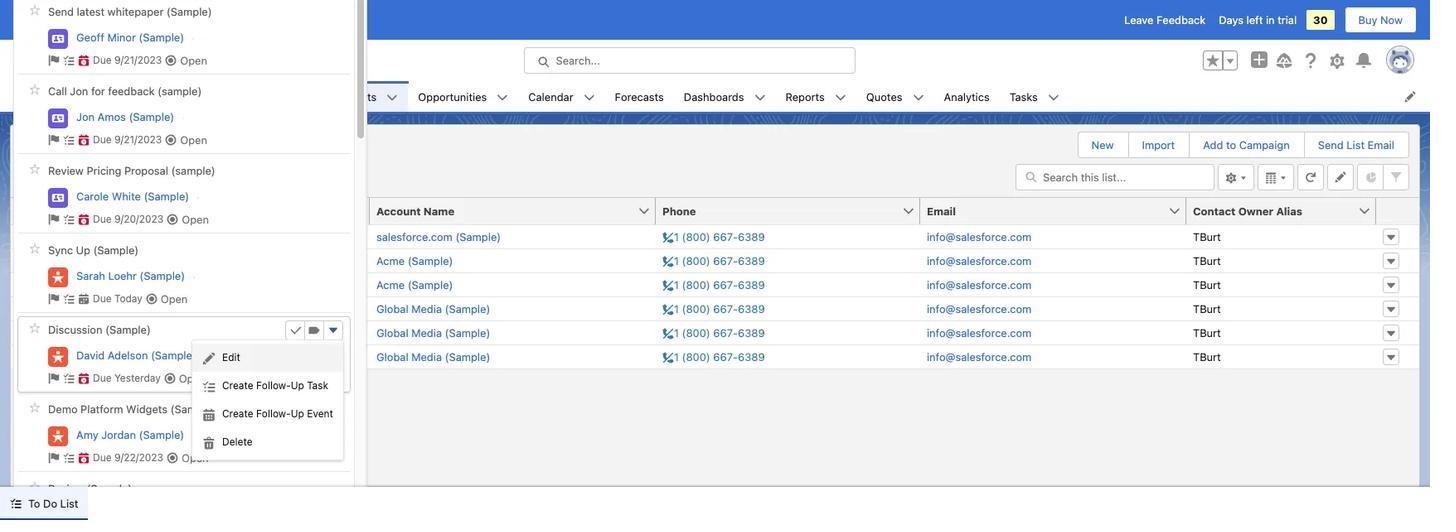 Task type: vqa. For each thing, say whether or not it's contained in the screenshot.


Task type: locate. For each thing, give the bounding box(es) containing it.
0 vertical spatial media
[[412, 302, 442, 316]]

0 vertical spatial due 9/21/2023
[[93, 54, 162, 66]]

1 acme from the top
[[377, 254, 405, 267]]

1 vertical spatial (sample)
[[171, 165, 215, 178]]

0 vertical spatial up
[[76, 244, 90, 258]]

1 vertical spatial email
[[927, 204, 956, 218]]

None search field
[[1016, 164, 1215, 190]]

1 vertical spatial contacts
[[57, 130, 103, 143]]

1 review from the top
[[48, 165, 84, 178]]

up left event
[[291, 408, 304, 421]]

open for carole white (sample)
[[182, 213, 209, 226]]

1 global media (sample) from the top
[[377, 302, 490, 316]]

1 vertical spatial minor
[[125, 302, 153, 316]]

text default image inside discussion (sample) 'element'
[[164, 373, 176, 385]]

3 info@salesforce.com link from the top
[[927, 278, 1032, 292]]

recently viewed
[[57, 143, 176, 160]]

open up the leads link
[[180, 54, 207, 67]]

1 vertical spatial send
[[1319, 139, 1344, 152]]

1 tburt from the top
[[1194, 230, 1222, 243]]

platform
[[81, 403, 123, 417]]

follow- for event
[[256, 408, 291, 421]]

2 vertical spatial text error image
[[78, 453, 90, 464]]

carole inside the review pricing proposal (sample) element
[[76, 190, 109, 203]]

1 vertical spatial carole white (sample)
[[94, 326, 207, 340]]

6 tburt from the top
[[1194, 350, 1222, 364]]

salesforce.com (sample)
[[377, 230, 501, 243]]

1 vertical spatial review
[[48, 483, 84, 496]]

import button
[[1129, 133, 1189, 158]]

2 text error image from the top
[[78, 373, 90, 385]]

create for create follow-up event
[[222, 408, 253, 421]]

text default image
[[63, 55, 75, 66], [165, 55, 177, 66], [497, 92, 509, 104], [835, 92, 847, 104], [913, 92, 924, 104], [63, 134, 75, 146], [63, 294, 75, 305], [146, 294, 157, 305], [202, 352, 216, 366], [48, 373, 60, 385], [63, 373, 75, 385], [202, 381, 216, 394], [202, 409, 216, 422], [202, 437, 216, 450], [167, 453, 178, 464], [10, 499, 22, 510]]

text error image up pricing
[[78, 134, 90, 146]]

tasks list item
[[1000, 81, 1070, 112]]

marc
[[94, 230, 119, 243]]

cell inside "recently viewed" grid
[[61, 198, 87, 225]]

3 info@salesforce.com from the top
[[927, 278, 1032, 292]]

4 tburt from the top
[[1194, 302, 1222, 316]]

text default image inside to do list button
[[10, 499, 22, 510]]

5 click to dial disabled image from the top
[[663, 326, 765, 340]]

amy jordan (sample)
[[76, 428, 184, 442]]

white up david adelson (sample)
[[129, 326, 158, 340]]

1 follow- from the top
[[256, 380, 291, 392]]

geoff down latest
[[76, 30, 104, 44]]

due inside call jon for feedback (sample) element
[[93, 134, 112, 146]]

0 vertical spatial create
[[222, 380, 253, 392]]

contacts inside recently viewed|contacts|list view element
[[57, 130, 103, 143]]

info@salesforce.com for leanne tomlin (sample)
[[927, 278, 1032, 292]]

white up due 9/20/2023
[[112, 190, 141, 203]]

info@salesforce.com link for jon amos (sample)
[[927, 350, 1032, 364]]

global media (sample) link for carole white (sample)
[[377, 326, 490, 340]]

geoff minor (sample) inside send latest whitepaper (sample) element
[[76, 30, 184, 44]]

(sample)
[[167, 5, 212, 19], [139, 30, 184, 44], [129, 110, 174, 123], [144, 190, 189, 203], [161, 230, 206, 243], [456, 230, 501, 243], [93, 244, 139, 258], [168, 254, 214, 267], [408, 254, 453, 267], [140, 269, 185, 282], [169, 278, 214, 292], [408, 278, 453, 292], [156, 302, 202, 316], [445, 302, 490, 316], [105, 324, 151, 337], [161, 326, 207, 340], [445, 326, 490, 340], [151, 349, 196, 362], [146, 350, 192, 364], [445, 350, 490, 364], [171, 403, 216, 417], [139, 428, 184, 442], [87, 483, 132, 496]]

2 click to dial disabled image from the top
[[663, 254, 765, 267]]

open
[[180, 54, 207, 67], [180, 133, 207, 146], [182, 213, 209, 226], [161, 292, 188, 306], [179, 372, 206, 385], [182, 452, 209, 465]]

global media (sample) link for jon amos (sample)
[[377, 350, 490, 364]]

0 vertical spatial 9/21/2023
[[114, 54, 162, 66]]

due inside the review pricing proposal (sample) element
[[93, 213, 112, 226]]

due up pricing
[[93, 134, 112, 146]]

sarah loehr (sample)
[[76, 269, 185, 282]]

email inside email button
[[927, 204, 956, 218]]

jon down discussion (sample) link
[[94, 350, 112, 364]]

3 tburt from the top
[[1194, 278, 1222, 292]]

3 text error image from the top
[[78, 453, 90, 464]]

tburt for howard jones (sample)
[[1194, 254, 1222, 267]]

open for sarah loehr (sample)
[[161, 292, 188, 306]]

4 info@salesforce.com link from the top
[[927, 302, 1032, 316]]

1 vertical spatial global
[[377, 326, 409, 340]]

recently viewed grid
[[11, 198, 1420, 370]]

minor down tomlin
[[125, 302, 153, 316]]

jon amos (sample) link up yesterday
[[94, 350, 192, 364]]

2 vertical spatial jon
[[94, 350, 112, 364]]

minor
[[107, 30, 136, 44], [125, 302, 153, 316]]

0 vertical spatial global
[[377, 302, 409, 316]]

0 vertical spatial send
[[48, 5, 74, 19]]

0 vertical spatial acme
[[377, 254, 405, 267]]

name element
[[87, 198, 380, 225]]

1 create from the top
[[222, 380, 253, 392]]

2 info@salesforce.com from the top
[[927, 254, 1032, 267]]

0 vertical spatial minor
[[107, 30, 136, 44]]

tasks
[[1010, 90, 1038, 103]]

0 vertical spatial follow-
[[256, 380, 291, 392]]

menu
[[192, 344, 343, 457]]

6 info@salesforce.com from the top
[[927, 350, 1032, 364]]

global for carole white (sample)
[[377, 326, 409, 340]]

text error image up sync up (sample)
[[78, 214, 90, 225]]

click to dial disabled image for geoff minor (sample)
[[663, 302, 765, 316]]

amos inside call jon for feedback (sample) element
[[98, 110, 126, 123]]

up inside "element"
[[76, 244, 90, 258]]

send left latest
[[48, 5, 74, 19]]

calendar list item
[[519, 81, 605, 112]]

tomlin
[[133, 278, 166, 292]]

2 vertical spatial global
[[377, 350, 409, 364]]

4 items selected
[[21, 178, 98, 190]]

send inside button
[[1319, 139, 1344, 152]]

jon amos (sample) down the home
[[76, 110, 174, 123]]

0 vertical spatial global media (sample) link
[[377, 302, 490, 316]]

menu inside discussion (sample) 'element'
[[192, 344, 343, 457]]

owner
[[1239, 204, 1274, 218]]

Search Recently Viewed list view. search field
[[1016, 164, 1215, 190]]

info@salesforce.com link for marc benioff (sample)
[[927, 230, 1032, 243]]

1 vertical spatial follow-
[[256, 408, 291, 421]]

jordan
[[101, 428, 136, 442]]

2 vertical spatial global media (sample)
[[377, 350, 490, 364]]

create down edit
[[222, 380, 253, 392]]

dashboards
[[684, 90, 744, 103]]

marc benioff (sample) link
[[94, 230, 206, 243]]

2 due from the top
[[93, 134, 112, 146]]

amy jordan (sample) link
[[76, 428, 184, 443]]

global media (sample) link
[[377, 302, 490, 316], [377, 326, 490, 340], [377, 350, 490, 364]]

global
[[377, 302, 409, 316], [377, 326, 409, 340], [377, 350, 409, 364]]

tburt for carole white (sample)
[[1194, 326, 1222, 340]]

due inside the sync up (sample) "element"
[[93, 293, 112, 305]]

5 due from the top
[[93, 372, 112, 385]]

9/21/2023
[[114, 54, 162, 66], [114, 134, 162, 146]]

amos down call jon for feedback (sample) link
[[98, 110, 126, 123]]

global media (sample)
[[377, 302, 490, 316], [377, 326, 490, 340], [377, 350, 490, 364]]

1 vertical spatial global media (sample) link
[[377, 326, 490, 340]]

0 vertical spatial white
[[112, 190, 141, 203]]

1 vertical spatial due 9/21/2023
[[93, 134, 162, 146]]

howard
[[94, 254, 132, 267]]

acme for leanne tomlin (sample)
[[377, 278, 405, 292]]

for
[[91, 85, 105, 98]]

demo platform widgets (sample) element
[[17, 396, 351, 472]]

carole up adelson
[[94, 326, 126, 340]]

send right campaign
[[1319, 139, 1344, 152]]

review for review pricing proposal (sample)
[[48, 165, 84, 178]]

phone element
[[656, 198, 931, 225]]

text error image inside the review pricing proposal (sample) element
[[78, 214, 90, 225]]

click to dial disabled image for howard jones (sample)
[[663, 254, 765, 267]]

to
[[1227, 139, 1237, 152]]

1 info@salesforce.com from the top
[[927, 230, 1032, 243]]

forecasts link
[[605, 81, 674, 112]]

to do list button
[[0, 488, 88, 521]]

due 9/21/2023 up call jon for feedback (sample) at the top left
[[93, 54, 162, 66]]

due down david
[[93, 372, 112, 385]]

4 due from the top
[[93, 293, 112, 305]]

9/21/2023 up feedback
[[114, 54, 162, 66]]

3 due from the top
[[93, 213, 112, 226]]

send
[[48, 5, 74, 19], [1319, 139, 1344, 152]]

2 create from the top
[[222, 408, 253, 421]]

feedback
[[1157, 13, 1206, 27]]

1 vertical spatial list
[[60, 498, 78, 511]]

due inside send latest whitepaper (sample) element
[[93, 54, 112, 66]]

1 vertical spatial media
[[412, 326, 442, 340]]

due for jon
[[93, 134, 112, 146]]

2 acme (sample) from the top
[[377, 278, 453, 292]]

1 vertical spatial white
[[129, 326, 158, 340]]

cell
[[61, 198, 87, 225]]

1 due from the top
[[93, 54, 112, 66]]

carole white (sample) inside the review pricing proposal (sample) element
[[76, 190, 189, 203]]

6 due from the top
[[93, 452, 112, 465]]

geoff minor (sample) down send latest whitepaper (sample) link
[[76, 30, 184, 44]]

open right yesterday
[[179, 372, 206, 385]]

buy now
[[1359, 13, 1403, 27]]

contacts
[[332, 90, 377, 103], [57, 130, 103, 143]]

contacts image
[[21, 132, 47, 158]]

2 info@salesforce.com link from the top
[[927, 254, 1032, 267]]

up right sync
[[76, 244, 90, 258]]

0 vertical spatial text error image
[[78, 214, 90, 225]]

1 vertical spatial create
[[222, 408, 253, 421]]

0 vertical spatial carole white (sample)
[[76, 190, 189, 203]]

1 due 9/21/2023 from the top
[[93, 54, 162, 66]]

due 9/21/2023
[[93, 54, 162, 66], [93, 134, 162, 146]]

geoff minor (sample) link
[[76, 30, 184, 44], [94, 302, 202, 316]]

menu containing edit
[[192, 344, 343, 457]]

open right 9/22/2023 at the bottom of the page
[[182, 452, 209, 465]]

9/21/2023 up review pricing proposal (sample)
[[114, 134, 162, 146]]

due down leanne
[[93, 293, 112, 305]]

0 horizontal spatial email
[[927, 204, 956, 218]]

text default image inside call jon for feedback (sample) element
[[63, 134, 75, 146]]

info@salesforce.com
[[927, 230, 1032, 243], [927, 254, 1032, 267], [927, 278, 1032, 292], [927, 302, 1032, 316], [927, 326, 1032, 340], [927, 350, 1032, 364]]

2 name from the left
[[424, 204, 455, 218]]

geoff minor (sample) link down send latest whitepaper (sample) link
[[76, 30, 184, 44]]

name
[[94, 204, 125, 218], [424, 204, 455, 218]]

carole white (sample) link
[[76, 190, 189, 204], [94, 326, 207, 340]]

open down the 'leanne tomlin (sample)'
[[161, 292, 188, 306]]

send latest whitepaper (sample) element
[[17, 0, 351, 74]]

open inside the review pricing proposal (sample) element
[[182, 213, 209, 226]]

1 vertical spatial text error image
[[78, 134, 90, 146]]

0 vertical spatial acme (sample)
[[377, 254, 453, 267]]

0 vertical spatial amos
[[98, 110, 126, 123]]

follow- down create follow-up task
[[256, 408, 291, 421]]

2 acme (sample) link from the top
[[377, 278, 453, 292]]

text error image down david
[[78, 373, 90, 385]]

2 global from the top
[[377, 326, 409, 340]]

acme (sample) link for howard jones (sample)
[[377, 254, 453, 267]]

9/21/2023 inside send latest whitepaper (sample) element
[[114, 54, 162, 66]]

group
[[1204, 51, 1238, 71]]

benioff
[[122, 230, 158, 243]]

due up 'marc'
[[93, 213, 112, 226]]

email inside send list email button
[[1368, 139, 1395, 152]]

due down amy
[[93, 452, 112, 465]]

6 click to dial disabled image from the top
[[663, 350, 765, 364]]

1 vertical spatial up
[[291, 380, 304, 392]]

1 horizontal spatial contacts
[[332, 90, 377, 103]]

jon amos (sample) inside "recently viewed" grid
[[94, 350, 192, 364]]

1 text error image from the top
[[78, 214, 90, 225]]

item number element
[[11, 198, 61, 225]]

create for create follow-up task
[[222, 380, 253, 392]]

jon left for
[[70, 85, 88, 98]]

geoff up the discussion (sample)
[[94, 302, 122, 316]]

account name
[[377, 204, 455, 218]]

open inside demo platform widgets (sample) 'element'
[[182, 452, 209, 465]]

due 9/21/2023 inside send latest whitepaper (sample) element
[[93, 54, 162, 66]]

carole white (sample)
[[76, 190, 189, 203], [94, 326, 207, 340]]

adelson
[[108, 349, 148, 362]]

global for jon amos (sample)
[[377, 350, 409, 364]]

0 vertical spatial text error image
[[78, 55, 90, 66]]

click to dial disabled image for marc benioff (sample)
[[663, 230, 765, 243]]

reports link
[[776, 81, 835, 112]]

loehr
[[108, 269, 137, 282]]

open inside send latest whitepaper (sample) element
[[180, 54, 207, 67]]

info@salesforce.com for jon amos (sample)
[[927, 350, 1032, 364]]

sync up (sample)
[[48, 244, 139, 258]]

open for amy jordan (sample)
[[182, 452, 209, 465]]

david
[[76, 349, 105, 362]]

2 vertical spatial up
[[291, 408, 304, 421]]

2 media from the top
[[412, 326, 442, 340]]

1 click to dial disabled image from the top
[[663, 230, 765, 243]]

call jon for feedback (sample)
[[48, 85, 202, 98]]

open inside discussion (sample) 'element'
[[179, 372, 206, 385]]

review (sample)
[[48, 483, 132, 496]]

3 global media (sample) from the top
[[377, 350, 490, 364]]

due inside demo platform widgets (sample) 'element'
[[93, 452, 112, 465]]

0 horizontal spatial name
[[94, 204, 125, 218]]

2 acme from the top
[[377, 278, 405, 292]]

1 vertical spatial carole
[[94, 326, 126, 340]]

global media (sample) for jon amos (sample)
[[377, 350, 490, 364]]

1 vertical spatial acme (sample) link
[[377, 278, 453, 292]]

info@salesforce.com for geoff minor (sample)
[[927, 302, 1032, 316]]

email
[[1368, 139, 1395, 152], [927, 204, 956, 218]]

amy
[[76, 428, 98, 442]]

1 vertical spatial global media (sample)
[[377, 326, 490, 340]]

follow- down 'edit' "link"
[[256, 380, 291, 392]]

howard jones (sample) link
[[94, 254, 214, 267]]

open inside the sync up (sample) "element"
[[161, 292, 188, 306]]

open inside call jon for feedback (sample) element
[[180, 133, 207, 146]]

search... button
[[524, 47, 856, 74]]

due 9/21/2023 for amos
[[93, 134, 162, 146]]

4 info@salesforce.com from the top
[[927, 302, 1032, 316]]

due inside discussion (sample) 'element'
[[93, 372, 112, 385]]

calendar
[[529, 90, 574, 103]]

open up marc benioff (sample) link
[[182, 213, 209, 226]]

2 tburt from the top
[[1194, 254, 1222, 267]]

1 vertical spatial geoff minor (sample)
[[94, 302, 202, 316]]

1 info@salesforce.com link from the top
[[927, 230, 1032, 243]]

due 9/21/2023 up review pricing proposal (sample)
[[93, 134, 162, 146]]

9/21/2023 for amos
[[114, 134, 162, 146]]

1 horizontal spatial name
[[424, 204, 455, 218]]

0 vertical spatial contacts
[[332, 90, 377, 103]]

follow- for task
[[256, 380, 291, 392]]

0 vertical spatial geoff minor (sample) link
[[76, 30, 184, 44]]

4 click to dial disabled image from the top
[[663, 302, 765, 316]]

3 global media (sample) link from the top
[[377, 350, 490, 364]]

account
[[377, 204, 421, 218]]

amos inside "recently viewed" grid
[[115, 350, 143, 364]]

display as table image
[[1258, 164, 1295, 190]]

0 horizontal spatial contacts
[[57, 130, 103, 143]]

edit
[[222, 352, 240, 364]]

0 vertical spatial carole white (sample) link
[[76, 190, 189, 204]]

click to dial disabled image
[[663, 230, 765, 243], [663, 254, 765, 267], [663, 278, 765, 292], [663, 302, 765, 316], [663, 326, 765, 340], [663, 350, 765, 364]]

(sample) inside "link"
[[139, 30, 184, 44]]

sarah loehr (sample) link
[[76, 269, 185, 283]]

open for jon amos (sample)
[[180, 133, 207, 146]]

0 horizontal spatial send
[[48, 5, 74, 19]]

carole white (sample) up due 9/20/2023
[[76, 190, 189, 203]]

1 horizontal spatial email
[[1368, 139, 1395, 152]]

amos
[[98, 110, 126, 123], [115, 350, 143, 364]]

9/21/2023 for minor
[[114, 54, 162, 66]]

(sample) right 'proposal'
[[171, 165, 215, 178]]

due up for
[[93, 54, 112, 66]]

send for send list email
[[1319, 139, 1344, 152]]

0 vertical spatial jon amos (sample)
[[76, 110, 174, 123]]

1 text error image from the top
[[78, 55, 90, 66]]

0 vertical spatial global media (sample)
[[377, 302, 490, 316]]

due for david
[[93, 372, 112, 385]]

1 vertical spatial acme
[[377, 278, 405, 292]]

3 click to dial disabled image from the top
[[663, 278, 765, 292]]

1 global media (sample) link from the top
[[377, 302, 490, 316]]

global media (sample) for carole white (sample)
[[377, 326, 490, 340]]

3 global from the top
[[377, 350, 409, 364]]

text error image
[[78, 214, 90, 225], [78, 373, 90, 385], [78, 453, 90, 464]]

2 vertical spatial global media (sample) link
[[377, 350, 490, 364]]

phone
[[663, 204, 696, 218]]

selected
[[58, 178, 98, 190]]

whitepaper
[[108, 5, 164, 19]]

0 vertical spatial geoff minor (sample)
[[76, 30, 184, 44]]

3 media from the top
[[412, 350, 442, 364]]

carole down pricing
[[76, 190, 109, 203]]

geoff minor (sample) inside "recently viewed" grid
[[94, 302, 202, 316]]

list
[[1347, 139, 1365, 152], [60, 498, 78, 511]]

up left task on the bottom of the page
[[291, 380, 304, 392]]

jon amos (sample) link down the home
[[76, 110, 174, 124]]

2 due 9/21/2023 from the top
[[93, 134, 162, 146]]

carole
[[76, 190, 109, 203], [94, 326, 126, 340]]

geoff minor (sample) link down tomlin
[[94, 302, 202, 316]]

home
[[122, 90, 152, 103]]

9/20/2023
[[114, 213, 164, 226]]

quotes list item
[[857, 81, 934, 112]]

pricing
[[87, 165, 121, 178]]

text default image inside delete link
[[202, 437, 216, 450]]

0 vertical spatial jon amos (sample) link
[[76, 110, 174, 124]]

1 acme (sample) from the top
[[377, 254, 453, 267]]

1 vertical spatial text error image
[[78, 373, 90, 385]]

acme (sample) link for leanne tomlin (sample)
[[377, 278, 453, 292]]

tburt for jon amos (sample)
[[1194, 350, 1222, 364]]

2 text error image from the top
[[78, 134, 90, 146]]

(sample) right the home
[[158, 85, 202, 98]]

1 vertical spatial jon amos (sample)
[[94, 350, 192, 364]]

quotes link
[[857, 81, 913, 112]]

name up 'marc'
[[94, 204, 125, 218]]

2 9/21/2023 from the top
[[114, 134, 162, 146]]

1 acme (sample) link from the top
[[377, 254, 453, 267]]

1 9/21/2023 from the top
[[114, 54, 162, 66]]

info@salesforce.com for carole white (sample)
[[927, 326, 1032, 340]]

0 vertical spatial carole
[[76, 190, 109, 203]]

0 vertical spatial acme (sample) link
[[377, 254, 453, 267]]

5 info@salesforce.com from the top
[[927, 326, 1032, 340]]

6 info@salesforce.com link from the top
[[927, 350, 1032, 364]]

1 vertical spatial 9/21/2023
[[114, 134, 162, 146]]

2 global media (sample) link from the top
[[377, 326, 490, 340]]

1 vertical spatial amos
[[115, 350, 143, 364]]

open down leads
[[180, 133, 207, 146]]

text default image
[[48, 55, 60, 66], [387, 92, 398, 104], [584, 92, 595, 104], [754, 92, 766, 104], [48, 134, 60, 146], [165, 134, 177, 146], [48, 214, 60, 225], [63, 214, 75, 225], [167, 214, 179, 225], [48, 294, 60, 305], [78, 294, 90, 305], [164, 373, 176, 385], [48, 453, 60, 464], [63, 453, 75, 464]]

carole white (sample) link up due 9/20/2023
[[76, 190, 189, 204]]

(sample)
[[158, 85, 202, 98], [171, 165, 215, 178]]

media for jon amos (sample)
[[412, 350, 442, 364]]

due
[[93, 54, 112, 66], [93, 134, 112, 146], [93, 213, 112, 226], [93, 293, 112, 305], [93, 372, 112, 385], [93, 452, 112, 465]]

5 info@salesforce.com link from the top
[[927, 326, 1032, 340]]

1 media from the top
[[412, 302, 442, 316]]

carole white (sample) inside "recently viewed" grid
[[94, 326, 207, 340]]

list
[[112, 81, 1431, 112]]

create follow-up task
[[222, 380, 328, 392]]

jon down sales
[[76, 110, 95, 123]]

text error image down amy
[[78, 453, 90, 464]]

geoff minor (sample) down tomlin
[[94, 302, 202, 316]]

jon amos (sample) up yesterday
[[94, 350, 192, 364]]

text default image inside dashboards list item
[[754, 92, 766, 104]]

create up delete
[[222, 408, 253, 421]]

minor down send latest whitepaper (sample) link
[[107, 30, 136, 44]]

white
[[112, 190, 141, 203], [129, 326, 158, 340]]

4
[[21, 178, 27, 190]]

text error image
[[78, 55, 90, 66], [78, 134, 90, 146]]

0 vertical spatial review
[[48, 165, 84, 178]]

up for create follow-up event
[[291, 408, 304, 421]]

contact owner alias element
[[1187, 198, 1387, 225]]

2 global media (sample) from the top
[[377, 326, 490, 340]]

text error image for geoff minor (sample)
[[78, 55, 90, 66]]

2 follow- from the top
[[256, 408, 291, 421]]

1 vertical spatial acme (sample)
[[377, 278, 453, 292]]

0 vertical spatial geoff
[[76, 30, 104, 44]]

review up 'to do list'
[[48, 483, 84, 496]]

2 vertical spatial media
[[412, 350, 442, 364]]

acme for howard jones (sample)
[[377, 254, 405, 267]]

review pricing proposal (sample) element
[[17, 157, 351, 234]]

1 vertical spatial geoff
[[94, 302, 122, 316]]

carole white (sample) up david adelson (sample)
[[94, 326, 207, 340]]

1 horizontal spatial send
[[1319, 139, 1344, 152]]

name up salesforce.com (sample)
[[424, 204, 455, 218]]

9/21/2023 inside call jon for feedback (sample) element
[[114, 134, 162, 146]]

info@salesforce.com for howard jones (sample)
[[927, 254, 1032, 267]]

30
[[1314, 13, 1328, 27]]

5 tburt from the top
[[1194, 326, 1222, 340]]

1 horizontal spatial list
[[1347, 139, 1365, 152]]

1 global from the top
[[377, 302, 409, 316]]

2 review from the top
[[48, 483, 84, 496]]

due 9/21/2023 inside call jon for feedback (sample) element
[[93, 134, 162, 146]]

text error image up sales
[[78, 55, 90, 66]]

sync up (sample) element
[[17, 237, 351, 313]]

amos up due yesterday
[[115, 350, 143, 364]]

0 vertical spatial email
[[1368, 139, 1395, 152]]

review up recently viewed 'status'
[[48, 165, 84, 178]]

carole white (sample) link up david adelson (sample)
[[94, 326, 207, 340]]



Task type: describe. For each thing, give the bounding box(es) containing it.
proposal
[[124, 165, 168, 178]]

1 vertical spatial geoff minor (sample) link
[[94, 302, 202, 316]]

add
[[1204, 139, 1224, 152]]

text default image inside reports list item
[[835, 92, 847, 104]]

carole inside "recently viewed" grid
[[94, 326, 126, 340]]

acme (sample) for leanne tomlin (sample)
[[377, 278, 453, 292]]

carole white (sample) link inside the review pricing proposal (sample) element
[[76, 190, 189, 204]]

due for amy
[[93, 452, 112, 465]]

click to dial disabled image for carole white (sample)
[[663, 326, 765, 340]]

due 9/21/2023 for minor
[[93, 54, 162, 66]]

opportunities link
[[408, 81, 497, 112]]

0 vertical spatial (sample)
[[158, 85, 202, 98]]

send for send latest whitepaper (sample)
[[48, 5, 74, 19]]

info@salesforce.com link for geoff minor (sample)
[[927, 302, 1032, 316]]

create follow-up task link
[[192, 372, 343, 401]]

none search field inside recently viewed|contacts|list view element
[[1016, 164, 1215, 190]]

forecasts
[[615, 90, 664, 103]]

opportunities
[[418, 90, 487, 103]]

new button
[[1079, 133, 1128, 158]]

list containing home
[[112, 81, 1431, 112]]

text default image inside create follow-up task link
[[202, 381, 216, 394]]

click to dial disabled image for leanne tomlin (sample)
[[663, 278, 765, 292]]

info@salesforce.com for marc benioff (sample)
[[927, 230, 1032, 243]]

trial
[[1278, 13, 1297, 27]]

media for carole white (sample)
[[412, 326, 442, 340]]

create follow-up event link
[[192, 401, 343, 429]]

reports
[[786, 90, 825, 103]]

discussion (sample) element
[[17, 317, 351, 461]]

email element
[[921, 198, 1197, 225]]

recently viewed|contacts|list view element
[[10, 124, 1421, 488]]

tasks link
[[1000, 81, 1048, 112]]

0 horizontal spatial list
[[60, 498, 78, 511]]

white inside the review pricing proposal (sample) element
[[112, 190, 141, 203]]

viewed
[[123, 143, 176, 160]]

review pricing proposal (sample)
[[48, 165, 215, 178]]

howard jones (sample)
[[94, 254, 214, 267]]

list view controls image
[[1218, 164, 1255, 190]]

email button
[[921, 198, 1169, 224]]

action image
[[1377, 198, 1420, 224]]

reports list item
[[776, 81, 857, 112]]

import
[[1143, 139, 1176, 152]]

demo
[[48, 403, 78, 417]]

jon amos (sample) inside call jon for feedback (sample) element
[[76, 110, 174, 123]]

1 name from the left
[[94, 204, 125, 218]]

text error image for carole white (sample)
[[78, 214, 90, 225]]

text error image for jon amos (sample)
[[78, 134, 90, 146]]

tburt for geoff minor (sample)
[[1194, 302, 1222, 316]]

due for carole
[[93, 213, 112, 226]]

name button
[[87, 198, 352, 224]]

add to campaign
[[1204, 139, 1290, 152]]

contacts list item
[[322, 81, 408, 112]]

minor inside send latest whitepaper (sample) element
[[107, 30, 136, 44]]

send list email
[[1319, 139, 1395, 152]]

jon inside "recently viewed" grid
[[94, 350, 112, 364]]

text default image inside quotes list item
[[913, 92, 924, 104]]

info@salesforce.com link for carole white (sample)
[[927, 326, 1032, 340]]

global for geoff minor (sample)
[[377, 302, 409, 316]]

action element
[[1377, 198, 1420, 225]]

due 9/20/2023
[[93, 213, 164, 226]]

text error image for david adelson (sample)
[[78, 373, 90, 385]]

quotes
[[867, 90, 903, 103]]

david adelson (sample)
[[76, 349, 196, 362]]

items
[[30, 178, 56, 190]]

tburt for leanne tomlin (sample)
[[1194, 278, 1222, 292]]

buy now button
[[1345, 7, 1418, 33]]

up for create follow-up task
[[291, 380, 304, 392]]

leave feedback
[[1125, 13, 1206, 27]]

geoff inside "recently viewed" grid
[[94, 302, 122, 316]]

contact
[[1194, 204, 1236, 218]]

sync up (sample) link
[[48, 244, 139, 258]]

review (sample) link
[[48, 483, 132, 497]]

demo platform widgets (sample)
[[48, 403, 216, 417]]

to do list
[[28, 498, 78, 511]]

marc benioff (sample)
[[94, 230, 206, 243]]

open for geoff minor (sample)
[[180, 54, 207, 67]]

global media (sample) link for geoff minor (sample)
[[377, 302, 490, 316]]

leads
[[172, 90, 202, 103]]

left
[[1247, 13, 1264, 27]]

geoff inside send latest whitepaper (sample) element
[[76, 30, 104, 44]]

contacts link
[[322, 81, 387, 112]]

calendar link
[[519, 81, 584, 112]]

demo platform widgets (sample) link
[[48, 403, 216, 417]]

campaign
[[1240, 139, 1290, 152]]

open for david adelson (sample)
[[179, 372, 206, 385]]

due 9/22/2023
[[93, 452, 163, 465]]

sync
[[48, 244, 73, 258]]

text default image inside demo platform widgets (sample) 'element'
[[167, 453, 178, 464]]

1 vertical spatial jon amos (sample) link
[[94, 350, 192, 364]]

event
[[307, 408, 333, 421]]

sarah
[[76, 269, 105, 282]]

info@salesforce.com link for leanne tomlin (sample)
[[927, 278, 1032, 292]]

due yesterday
[[93, 372, 161, 385]]

text error image for amy jordan (sample)
[[78, 453, 90, 464]]

due today
[[93, 293, 142, 305]]

now
[[1381, 13, 1403, 27]]

geoff minor (sample) link inside send latest whitepaper (sample) element
[[76, 30, 184, 44]]

opportunities list item
[[408, 81, 519, 112]]

david adelson (sample) link
[[76, 349, 196, 363]]

0 vertical spatial jon
[[70, 85, 88, 98]]

text default image inside calendar list item
[[584, 92, 595, 104]]

contacts inside contacts link
[[332, 90, 377, 103]]

review pricing proposal (sample) link
[[48, 165, 215, 178]]

send latest whitepaper (sample)
[[48, 5, 212, 19]]

due for geoff
[[93, 54, 112, 66]]

to
[[28, 498, 40, 511]]

click to dial disabled image for jon amos (sample)
[[663, 350, 765, 364]]

text default image inside send latest whitepaper (sample) element
[[48, 55, 60, 66]]

text default image inside contacts "list item"
[[387, 92, 398, 104]]

recently viewed status
[[21, 178, 98, 190]]

phone button
[[656, 198, 902, 224]]

jones
[[135, 254, 165, 267]]

text default image inside opportunities list item
[[497, 92, 509, 104]]

review for review (sample)
[[48, 483, 84, 496]]

media for geoff minor (sample)
[[412, 302, 442, 316]]

leanne tomlin (sample)
[[94, 278, 214, 292]]

salesforce.com
[[377, 230, 453, 243]]

global media (sample) for geoff minor (sample)
[[377, 302, 490, 316]]

due for sarah
[[93, 293, 112, 305]]

1 vertical spatial carole white (sample) link
[[94, 326, 207, 340]]

leanne
[[94, 278, 130, 292]]

call jon for feedback (sample) link
[[48, 85, 202, 98]]

discussion (sample)
[[48, 324, 151, 337]]

discussion (sample) link
[[48, 324, 151, 337]]

text default image inside 'edit' "link"
[[202, 352, 216, 366]]

tburt for marc benioff (sample)
[[1194, 230, 1222, 243]]

acme (sample) for howard jones (sample)
[[377, 254, 453, 267]]

days left in trial
[[1219, 13, 1297, 27]]

leave
[[1125, 13, 1154, 27]]

text default image inside create follow-up event link
[[202, 409, 216, 422]]

minor inside "recently viewed" grid
[[125, 302, 153, 316]]

discussion
[[48, 324, 102, 337]]

item number image
[[11, 198, 61, 224]]

call
[[48, 85, 67, 98]]

delete link
[[192, 429, 343, 457]]

send list email button
[[1305, 133, 1408, 158]]

feedback
[[108, 85, 155, 98]]

analytics link
[[934, 81, 1000, 112]]

send latest whitepaper (sample) link
[[48, 5, 212, 19]]

home link
[[112, 81, 162, 112]]

white inside "recently viewed" grid
[[129, 326, 158, 340]]

account name button
[[370, 198, 638, 224]]

0 vertical spatial list
[[1347, 139, 1365, 152]]

account name element
[[370, 198, 666, 225]]

leave feedback link
[[1125, 13, 1206, 27]]

call jon for feedback (sample) element
[[17, 78, 351, 154]]

9/22/2023
[[114, 452, 163, 465]]

delete
[[222, 436, 253, 449]]

create follow-up event
[[222, 408, 333, 421]]

dashboards list item
[[674, 81, 776, 112]]

task
[[307, 380, 328, 392]]

in
[[1267, 13, 1275, 27]]

leads link
[[162, 81, 212, 112]]

1 vertical spatial jon
[[76, 110, 95, 123]]

analytics
[[944, 90, 990, 103]]

info@salesforce.com link for howard jones (sample)
[[927, 254, 1032, 267]]

latest
[[77, 5, 105, 19]]



